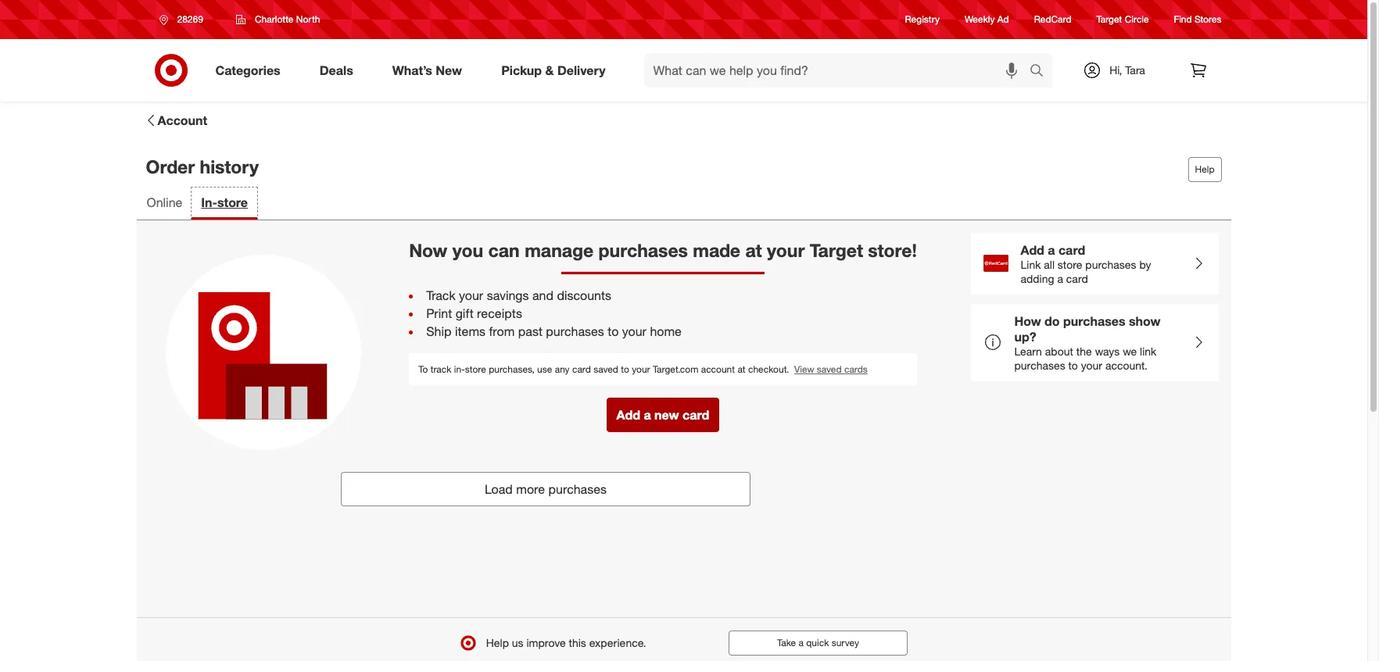 Task type: vqa. For each thing, say whether or not it's contained in the screenshot.
How
yes



Task type: describe. For each thing, give the bounding box(es) containing it.
to inside how do purchases show up? learn about the ways we link purchases to your account.
[[1068, 359, 1078, 372]]

we
[[1123, 345, 1137, 358]]

2 vertical spatial store
[[465, 363, 486, 375]]

charlotte north
[[255, 13, 320, 25]]

purchases inside add a card link all store purchases by adding a card
[[1085, 258, 1136, 272]]

delivery
[[557, 62, 606, 78]]

load more purchases
[[485, 482, 607, 498]]

purchases up the the at the bottom of page
[[1063, 314, 1125, 329]]

a for add a new card
[[644, 407, 651, 423]]

search button
[[1022, 53, 1060, 91]]

registry
[[905, 14, 940, 25]]

help for help
[[1195, 164, 1215, 175]]

account link
[[143, 111, 208, 130]]

experience.
[[589, 636, 646, 650]]

from
[[489, 324, 515, 339]]

what's new link
[[379, 53, 482, 88]]

more
[[516, 482, 545, 498]]

track
[[431, 363, 451, 375]]

charlotte
[[255, 13, 294, 25]]

purchases inside track your savings and discounts print gift receipts ship items from past purchases to your home
[[546, 324, 604, 339]]

1 horizontal spatial target
[[1097, 14, 1122, 25]]

categories
[[215, 62, 280, 78]]

and
[[532, 288, 553, 303]]

link
[[1140, 345, 1156, 358]]

ship
[[426, 324, 452, 339]]

&
[[545, 62, 554, 78]]

What can we help you find? suggestions appear below search field
[[644, 53, 1033, 88]]

items
[[455, 324, 486, 339]]

weekly ad
[[965, 14, 1009, 25]]

target circle
[[1097, 14, 1149, 25]]

target.com
[[653, 363, 698, 375]]

stores
[[1195, 14, 1222, 25]]

improve
[[527, 636, 566, 650]]

receipts
[[477, 306, 522, 321]]

pickup
[[501, 62, 542, 78]]

view saved cards link
[[794, 363, 868, 375]]

in-store
[[201, 194, 248, 210]]

can
[[488, 240, 520, 261]]

help button
[[1188, 157, 1222, 182]]

online link
[[137, 187, 192, 220]]

manage
[[525, 240, 594, 261]]

load
[[485, 482, 513, 498]]

your right the made
[[767, 240, 805, 261]]

deals link
[[306, 53, 373, 88]]

to
[[418, 363, 428, 375]]

purchases,
[[489, 363, 535, 375]]

online
[[147, 194, 182, 210]]

all
[[1044, 258, 1055, 272]]

find stores
[[1174, 14, 1222, 25]]

adding
[[1021, 272, 1054, 285]]

quick
[[806, 637, 829, 649]]

new
[[654, 407, 679, 423]]

link
[[1021, 258, 1041, 272]]

add a new card link
[[606, 398, 720, 432]]

cards
[[844, 363, 868, 375]]

to track in-store purchases, use any card saved to your target.com account at checkout. view saved cards
[[418, 363, 868, 375]]

ways
[[1095, 345, 1120, 358]]

28269 button
[[149, 5, 220, 34]]

add a card link all store purchases by adding a card
[[1021, 243, 1151, 285]]

survey
[[832, 637, 859, 649]]

purchases down learn
[[1014, 359, 1065, 372]]

pickup & delivery link
[[488, 53, 625, 88]]

what's
[[392, 62, 432, 78]]

load more purchases button
[[341, 473, 750, 507]]

about
[[1045, 345, 1073, 358]]

account
[[701, 363, 735, 375]]

find stores link
[[1174, 13, 1222, 26]]

order
[[146, 155, 195, 177]]

use
[[537, 363, 552, 375]]

a for add a card link all store purchases by adding a card
[[1048, 243, 1055, 258]]

you
[[452, 240, 483, 261]]

do
[[1045, 314, 1060, 329]]

1 vertical spatial target
[[810, 240, 863, 261]]

track
[[426, 288, 456, 303]]

past
[[518, 324, 543, 339]]

now you can manage purchases made at your target store!
[[409, 240, 917, 261]]

in-store link
[[192, 187, 257, 220]]

card right "any"
[[572, 363, 591, 375]]

how do purchases show up? learn about the ways we link purchases to your account.
[[1014, 314, 1161, 372]]



Task type: locate. For each thing, give the bounding box(es) containing it.
redcard link
[[1034, 13, 1072, 26]]

card right new
[[683, 407, 709, 423]]

discounts
[[557, 288, 611, 303]]

up?
[[1014, 329, 1036, 345]]

add inside add a card link all store purchases by adding a card
[[1021, 243, 1044, 258]]

learn
[[1014, 345, 1042, 358]]

0 horizontal spatial help
[[486, 636, 509, 650]]

in-
[[454, 363, 465, 375]]

find
[[1174, 14, 1192, 25]]

card right all
[[1059, 243, 1085, 258]]

1 horizontal spatial help
[[1195, 164, 1215, 175]]

1 horizontal spatial add
[[1021, 243, 1044, 258]]

0 vertical spatial add
[[1021, 243, 1044, 258]]

gift
[[456, 306, 474, 321]]

store down history
[[217, 194, 248, 210]]

0 vertical spatial store
[[217, 194, 248, 210]]

2 horizontal spatial store
[[1058, 258, 1082, 272]]

add a new card
[[617, 407, 709, 423]]

categories link
[[202, 53, 300, 88]]

home
[[650, 324, 682, 339]]

add for add a card link all store purchases by adding a card
[[1021, 243, 1044, 258]]

this
[[569, 636, 586, 650]]

view
[[794, 363, 814, 375]]

purchases inside 'load more purchases' button
[[548, 482, 607, 498]]

0 horizontal spatial add
[[617, 407, 640, 423]]

store right track
[[465, 363, 486, 375]]

1 horizontal spatial to
[[621, 363, 629, 375]]

print
[[426, 306, 452, 321]]

2 saved from the left
[[817, 363, 842, 375]]

target
[[1097, 14, 1122, 25], [810, 240, 863, 261]]

0 horizontal spatial target
[[810, 240, 863, 261]]

0 horizontal spatial store
[[217, 194, 248, 210]]

purchases left by
[[1085, 258, 1136, 272]]

show
[[1129, 314, 1161, 329]]

28269
[[177, 13, 203, 25]]

add for add a new card
[[617, 407, 640, 423]]

at right account
[[738, 363, 746, 375]]

any
[[555, 363, 570, 375]]

your inside how do purchases show up? learn about the ways we link purchases to your account.
[[1081, 359, 1102, 372]]

history
[[200, 155, 259, 177]]

1 vertical spatial help
[[486, 636, 509, 650]]

card right adding
[[1066, 272, 1088, 285]]

help
[[1195, 164, 1215, 175], [486, 636, 509, 650]]

weekly
[[965, 14, 995, 25]]

to down discounts at the top of the page
[[608, 324, 619, 339]]

target left store!
[[810, 240, 863, 261]]

take a quick survey button
[[729, 631, 908, 656]]

purchases left the made
[[599, 240, 688, 261]]

2 horizontal spatial to
[[1068, 359, 1078, 372]]

charlotte north button
[[226, 5, 330, 34]]

search
[[1022, 64, 1060, 79]]

your left "home"
[[622, 324, 647, 339]]

purchases down discounts at the top of the page
[[546, 324, 604, 339]]

add
[[1021, 243, 1044, 258], [617, 407, 640, 423]]

account
[[158, 113, 207, 128]]

us
[[512, 636, 524, 650]]

store
[[217, 194, 248, 210], [1058, 258, 1082, 272], [465, 363, 486, 375]]

a right adding
[[1057, 272, 1063, 285]]

0 horizontal spatial to
[[608, 324, 619, 339]]

at right the made
[[745, 240, 762, 261]]

deals
[[320, 62, 353, 78]]

to down the the at the bottom of page
[[1068, 359, 1078, 372]]

1 vertical spatial at
[[738, 363, 746, 375]]

to left target.com
[[621, 363, 629, 375]]

target left circle
[[1097, 14, 1122, 25]]

0 horizontal spatial saved
[[594, 363, 618, 375]]

a inside button
[[799, 637, 804, 649]]

to
[[608, 324, 619, 339], [1068, 359, 1078, 372], [621, 363, 629, 375]]

in-
[[201, 194, 217, 210]]

target circle link
[[1097, 13, 1149, 26]]

purchases
[[599, 240, 688, 261], [1085, 258, 1136, 272], [1063, 314, 1125, 329], [546, 324, 604, 339], [1014, 359, 1065, 372], [548, 482, 607, 498]]

a
[[1048, 243, 1055, 258], [1057, 272, 1063, 285], [644, 407, 651, 423], [799, 637, 804, 649]]

add up adding
[[1021, 243, 1044, 258]]

redcard
[[1034, 14, 1072, 25]]

0 vertical spatial help
[[1195, 164, 1215, 175]]

what's new
[[392, 62, 462, 78]]

store inside add a card link all store purchases by adding a card
[[1058, 258, 1082, 272]]

0 vertical spatial at
[[745, 240, 762, 261]]

how
[[1014, 314, 1041, 329]]

saved right "any"
[[594, 363, 618, 375]]

your down the the at the bottom of page
[[1081, 359, 1102, 372]]

1 vertical spatial store
[[1058, 258, 1082, 272]]

weekly ad link
[[965, 13, 1009, 26]]

1 vertical spatial add
[[617, 407, 640, 423]]

circle
[[1125, 14, 1149, 25]]

hi,
[[1109, 63, 1122, 77]]

store!
[[868, 240, 917, 261]]

track your savings and discounts print gift receipts ship items from past purchases to your home
[[426, 288, 682, 339]]

pickup & delivery
[[501, 62, 606, 78]]

your left target.com
[[632, 363, 650, 375]]

at
[[745, 240, 762, 261], [738, 363, 746, 375]]

a right the take at the right bottom of the page
[[799, 637, 804, 649]]

purchases right more
[[548, 482, 607, 498]]

help inside button
[[1195, 164, 1215, 175]]

account.
[[1105, 359, 1148, 372]]

0 vertical spatial target
[[1097, 14, 1122, 25]]

a right link
[[1048, 243, 1055, 258]]

ad
[[997, 14, 1009, 25]]

now
[[409, 240, 447, 261]]

a for take a quick survey
[[799, 637, 804, 649]]

the
[[1076, 345, 1092, 358]]

help for help us improve this experience.
[[486, 636, 509, 650]]

1 horizontal spatial saved
[[817, 363, 842, 375]]

1 horizontal spatial store
[[465, 363, 486, 375]]

saved
[[594, 363, 618, 375], [817, 363, 842, 375]]

store inside in-store link
[[217, 194, 248, 210]]

store right all
[[1058, 258, 1082, 272]]

checkout.
[[748, 363, 789, 375]]

saved right view
[[817, 363, 842, 375]]

your up gift on the top left
[[459, 288, 483, 303]]

by
[[1139, 258, 1151, 272]]

hi, tara
[[1109, 63, 1145, 77]]

a left new
[[644, 407, 651, 423]]

to inside track your savings and discounts print gift receipts ship items from past purchases to your home
[[608, 324, 619, 339]]

card
[[1059, 243, 1085, 258], [1066, 272, 1088, 285], [572, 363, 591, 375], [683, 407, 709, 423]]

new
[[436, 62, 462, 78]]

add left new
[[617, 407, 640, 423]]

1 saved from the left
[[594, 363, 618, 375]]

order history
[[146, 155, 259, 177]]

take a quick survey
[[777, 637, 859, 649]]



